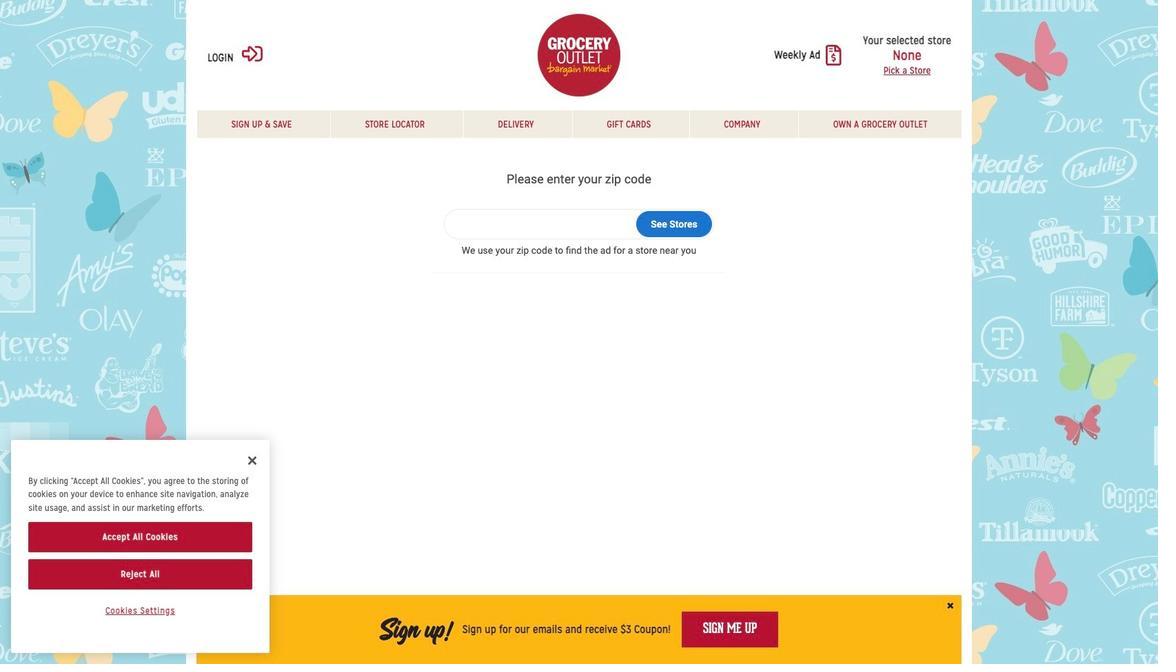Task type: describe. For each thing, give the bounding box(es) containing it.
grocery outlet image
[[538, 14, 621, 97]]

sign in alt image
[[242, 43, 263, 64]]



Task type: locate. For each thing, give the bounding box(es) containing it.
navigation
[[197, 110, 962, 138]]

file invoice dollar image
[[826, 45, 842, 66]]



